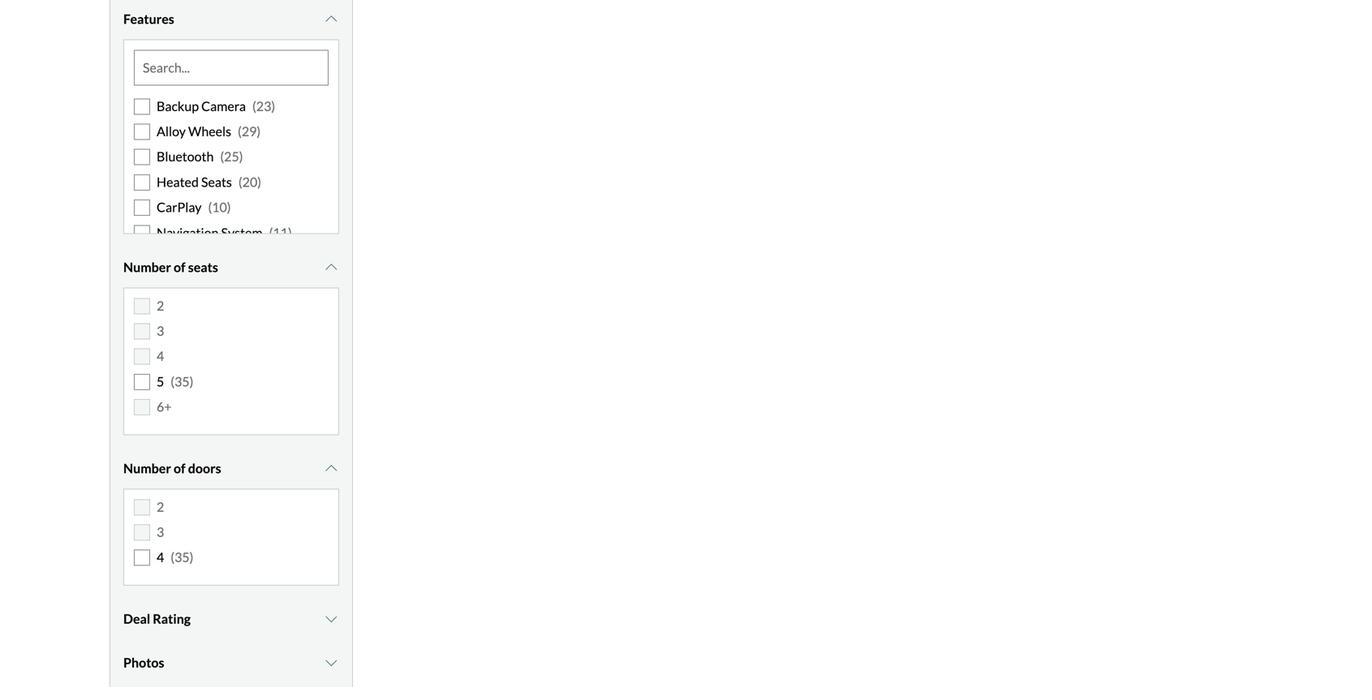 Task type: vqa. For each thing, say whether or not it's contained in the screenshot.
the topmost 2
yes



Task type: describe. For each thing, give the bounding box(es) containing it.
(10)
[[208, 199, 231, 215]]

3 for 2 3 4 (35)
[[157, 524, 164, 540]]

bluetooth (25)
[[157, 149, 243, 164]]

(35) inside 2 3 4 (35)
[[171, 549, 193, 565]]

number of doors
[[123, 460, 221, 476]]

4 for (35)
[[157, 549, 164, 565]]

features button
[[123, 0, 339, 39]]

3 for 2 3 4 5 (35)
[[157, 323, 164, 339]]

backup
[[157, 98, 199, 114]]

heated seats (20)
[[157, 174, 261, 190]]

wheels
[[188, 123, 231, 139]]

Search... field
[[135, 51, 328, 85]]

photos
[[123, 655, 164, 671]]

features
[[123, 11, 174, 27]]

photos button
[[123, 643, 339, 683]]

of for doors
[[174, 460, 186, 476]]

navigation system (11)
[[157, 225, 292, 240]]

2 3 4 (35)
[[157, 499, 193, 565]]

alloy
[[157, 123, 186, 139]]

number of seats
[[123, 259, 218, 275]]

2 for 2 3 4 (35)
[[157, 499, 164, 515]]

carplay (10)
[[157, 199, 231, 215]]

chevron down image for rating
[[323, 612, 339, 625]]

(29)
[[238, 123, 261, 139]]

doors
[[188, 460, 221, 476]]

chevron down image for features
[[323, 12, 339, 25]]

2 3 4 5 (35)
[[157, 298, 193, 389]]

(35) inside 2 3 4 5 (35)
[[171, 374, 193, 389]]

navigation
[[157, 225, 219, 240]]



Task type: locate. For each thing, give the bounding box(es) containing it.
0 vertical spatial 4
[[157, 348, 164, 364]]

number inside dropdown button
[[123, 460, 171, 476]]

chevron down image inside number of seats dropdown button
[[323, 261, 339, 274]]

number
[[123, 259, 171, 275], [123, 460, 171, 476]]

number of seats button
[[123, 247, 339, 287]]

2 inside 2 3 4 (35)
[[157, 499, 164, 515]]

2 3 from the top
[[157, 524, 164, 540]]

deal rating
[[123, 611, 191, 627]]

deal rating button
[[123, 599, 339, 639]]

2 2 from the top
[[157, 499, 164, 515]]

2 for 2 3 4 5 (35)
[[157, 298, 164, 313]]

3 chevron down image from the top
[[323, 656, 339, 669]]

chevron down image inside features "dropdown button"
[[323, 12, 339, 25]]

1 number from the top
[[123, 259, 171, 275]]

4 up the 5
[[157, 348, 164, 364]]

(23)
[[252, 98, 275, 114]]

(25)
[[220, 149, 243, 164]]

chevron down image inside the deal rating dropdown button
[[323, 612, 339, 625]]

carplay
[[157, 199, 202, 215]]

deal
[[123, 611, 150, 627]]

number left doors on the bottom
[[123, 460, 171, 476]]

of left doors on the bottom
[[174, 460, 186, 476]]

heated
[[157, 174, 199, 190]]

1 2 from the top
[[157, 298, 164, 313]]

1 of from the top
[[174, 259, 186, 275]]

2 vertical spatial chevron down image
[[323, 656, 339, 669]]

1 vertical spatial of
[[174, 460, 186, 476]]

number for number of seats
[[123, 259, 171, 275]]

of for seats
[[174, 259, 186, 275]]

4 inside 2 3 4 5 (35)
[[157, 348, 164, 364]]

2 chevron down image from the top
[[323, 612, 339, 625]]

1 chevron down image from the top
[[323, 261, 339, 274]]

2
[[157, 298, 164, 313], [157, 499, 164, 515]]

seats
[[201, 174, 232, 190]]

2 down the number of seats
[[157, 298, 164, 313]]

4 up deal rating
[[157, 549, 164, 565]]

chevron down image
[[323, 12, 339, 25], [323, 462, 339, 475]]

system
[[221, 225, 263, 240]]

2 (35) from the top
[[171, 549, 193, 565]]

alloy wheels (29)
[[157, 123, 261, 139]]

camera
[[201, 98, 246, 114]]

3 inside 2 3 4 5 (35)
[[157, 323, 164, 339]]

1 (35) from the top
[[171, 374, 193, 389]]

number for number of doors
[[123, 460, 171, 476]]

1 vertical spatial chevron down image
[[323, 462, 339, 475]]

0 vertical spatial 3
[[157, 323, 164, 339]]

0 vertical spatial (35)
[[171, 374, 193, 389]]

5
[[157, 374, 164, 389]]

chevron down image inside photos dropdown button
[[323, 656, 339, 669]]

1 4 from the top
[[157, 348, 164, 364]]

chevron down image for of
[[323, 261, 339, 274]]

1 vertical spatial 3
[[157, 524, 164, 540]]

(35)
[[171, 374, 193, 389], [171, 549, 193, 565]]

4
[[157, 348, 164, 364], [157, 549, 164, 565]]

(35) up the "rating"
[[171, 549, 193, 565]]

0 vertical spatial number
[[123, 259, 171, 275]]

1 vertical spatial number
[[123, 460, 171, 476]]

2 chevron down image from the top
[[323, 462, 339, 475]]

6+
[[157, 399, 172, 415]]

of inside dropdown button
[[174, 460, 186, 476]]

1 3 from the top
[[157, 323, 164, 339]]

2 down number of doors
[[157, 499, 164, 515]]

1 vertical spatial chevron down image
[[323, 612, 339, 625]]

number down navigation
[[123, 259, 171, 275]]

3
[[157, 323, 164, 339], [157, 524, 164, 540]]

2 of from the top
[[174, 460, 186, 476]]

seats
[[188, 259, 218, 275]]

number of doors button
[[123, 448, 339, 489]]

2 number from the top
[[123, 460, 171, 476]]

chevron down image
[[323, 261, 339, 274], [323, 612, 339, 625], [323, 656, 339, 669]]

(11)
[[269, 225, 292, 240]]

1 chevron down image from the top
[[323, 12, 339, 25]]

3 down number of doors
[[157, 524, 164, 540]]

chevron down image inside number of doors dropdown button
[[323, 462, 339, 475]]

of left seats
[[174, 259, 186, 275]]

1 vertical spatial (35)
[[171, 549, 193, 565]]

4 inside 2 3 4 (35)
[[157, 549, 164, 565]]

chevron down image for number of doors
[[323, 462, 339, 475]]

0 vertical spatial chevron down image
[[323, 261, 339, 274]]

0 vertical spatial chevron down image
[[323, 12, 339, 25]]

number inside dropdown button
[[123, 259, 171, 275]]

0 vertical spatial 2
[[157, 298, 164, 313]]

2 4 from the top
[[157, 549, 164, 565]]

(35) right the 5
[[171, 374, 193, 389]]

3 up the 5
[[157, 323, 164, 339]]

4 for 5
[[157, 348, 164, 364]]

rating
[[153, 611, 191, 627]]

0 vertical spatial of
[[174, 259, 186, 275]]

bluetooth
[[157, 149, 214, 164]]

2 inside 2 3 4 5 (35)
[[157, 298, 164, 313]]

of inside dropdown button
[[174, 259, 186, 275]]

3 inside 2 3 4 (35)
[[157, 524, 164, 540]]

1 vertical spatial 2
[[157, 499, 164, 515]]

1 vertical spatial 4
[[157, 549, 164, 565]]

of
[[174, 259, 186, 275], [174, 460, 186, 476]]

(20)
[[238, 174, 261, 190]]

backup camera (23)
[[157, 98, 275, 114]]



